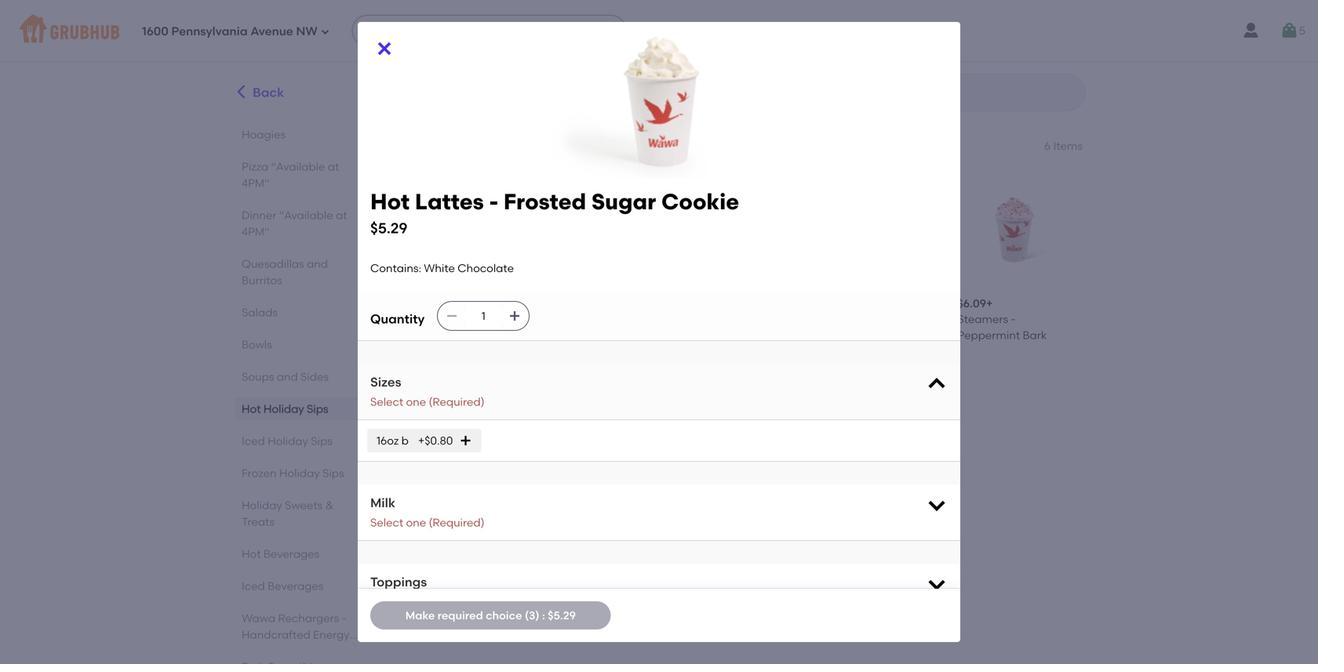 Task type: locate. For each thing, give the bounding box(es) containing it.
one
[[406, 396, 426, 409], [406, 516, 426, 530]]

pizza "available at 4pm"
[[242, 160, 339, 190]]

choice
[[486, 609, 522, 622]]

0 vertical spatial sugar
[[591, 189, 656, 215]]

1 vertical spatial "available
[[279, 209, 333, 222]]

select inside sizes select one (required)
[[370, 396, 403, 409]]

(required) inside milk select one (required)
[[429, 516, 485, 530]]

1 vertical spatial at
[[336, 209, 347, 222]]

3 peppermint from the left
[[823, 329, 885, 342]]

0 vertical spatial iced
[[242, 435, 265, 448]]

sips down sides
[[307, 402, 328, 416]]

pizza
[[242, 160, 268, 173]]

lattes inside the hot lattes - peppermint mocha
[[575, 313, 609, 326]]

2 4pm" from the top
[[242, 225, 269, 239]]

one inside milk select one (required)
[[406, 516, 426, 530]]

2 iced from the top
[[242, 580, 265, 593]]

$6.09
[[419, 297, 448, 310], [958, 297, 986, 310]]

&
[[823, 345, 831, 358], [325, 499, 334, 512]]

$6.09 + hot lattes - frosted sugar cookie
[[419, 297, 524, 342]]

& left cream at right
[[823, 345, 831, 358]]

holiday inside iced holiday sips tab
[[268, 435, 308, 448]]

main navigation navigation
[[0, 0, 1318, 61]]

holiday sweets & treats tab
[[242, 497, 363, 530]]

iced
[[242, 435, 265, 448], [242, 580, 265, 593]]

1 vertical spatial (required)
[[429, 516, 485, 530]]

peppermint
[[554, 329, 616, 342], [688, 329, 751, 342], [823, 329, 885, 342], [958, 329, 1020, 342]]

bowls tab
[[242, 337, 363, 353]]

iced up wawa
[[242, 580, 265, 593]]

blend left the coffee
[[462, 551, 492, 565]]

"available inside pizza "available at 4pm"
[[271, 160, 325, 173]]

0 horizontal spatial $6.09
[[419, 297, 448, 310]]

bowls
[[242, 338, 272, 351]]

peppermint for hot chocolates - peppermint bark
[[688, 329, 751, 342]]

hot holiday sips inside tab
[[242, 402, 328, 416]]

hot inside hot holiday sips tab
[[242, 402, 261, 416]]

0 vertical spatial cookie
[[661, 189, 739, 215]]

"available inside dinner "available at 4pm"
[[279, 209, 333, 222]]

holiday
[[453, 134, 517, 154], [264, 402, 304, 416], [268, 435, 308, 448], [279, 467, 320, 480], [242, 499, 282, 512], [419, 551, 460, 565], [426, 567, 467, 581]]

sips inside tab
[[311, 435, 332, 448]]

+ up "steamers"
[[986, 297, 993, 310]]

at for pizza "available at 4pm"
[[328, 160, 339, 173]]

- inside wawa rechargers - handcrafted energy drinks (contains caffeine)
[[342, 612, 347, 625]]

2 select from the top
[[370, 516, 403, 530]]

- inside the hot chocolates - peppermint bark
[[774, 313, 779, 326]]

and
[[307, 257, 328, 271], [277, 370, 298, 384]]

1 vertical spatial hot holiday sips
[[242, 402, 328, 416]]

1 horizontal spatial $6.09
[[958, 297, 986, 310]]

1 one from the top
[[406, 396, 426, 409]]

"available down pizza "available at 4pm" tab
[[279, 209, 333, 222]]

1 select from the top
[[370, 396, 403, 409]]

and down dinner "available at 4pm" tab
[[307, 257, 328, 271]]

iced holiday sips tab
[[242, 433, 363, 450]]

lattes for frosted
[[415, 189, 484, 215]]

1 vertical spatial frosted
[[484, 313, 524, 326]]

contains: white chocolate
[[370, 262, 514, 275]]

0 vertical spatial at
[[328, 160, 339, 173]]

peppermint inside the hot lattes - peppermint mocha
[[554, 329, 616, 342]]

beverages down the hot beverages tab at bottom
[[268, 580, 324, 593]]

blend
[[462, 551, 492, 565], [470, 567, 500, 581]]

16oz
[[377, 434, 399, 447]]

0 vertical spatial select
[[370, 396, 403, 409]]

at down pizza "available at 4pm" tab
[[336, 209, 347, 222]]

chocolates
[[710, 313, 772, 326], [845, 313, 906, 326]]

frosted
[[504, 189, 586, 215], [484, 313, 524, 326]]

1 horizontal spatial sugar
[[591, 189, 656, 215]]

at inside pizza "available at 4pm"
[[328, 160, 339, 173]]

sugar
[[591, 189, 656, 215], [419, 329, 451, 342]]

1 (required) from the top
[[429, 396, 485, 409]]

4pm" down dinner on the top left
[[242, 225, 269, 239]]

(required) inside sizes select one (required)
[[429, 396, 485, 409]]

1 horizontal spatial $5.29
[[548, 609, 576, 622]]

cream
[[834, 345, 871, 358]]

1 horizontal spatial cookie
[[661, 189, 739, 215]]

at
[[328, 160, 339, 173], [336, 209, 347, 222]]

0 horizontal spatial hot holiday sips
[[242, 402, 328, 416]]

4pm" inside dinner "available at 4pm"
[[242, 225, 269, 239]]

+
[[448, 297, 454, 310], [986, 297, 993, 310], [447, 536, 454, 549]]

$6.09 down white
[[419, 297, 448, 310]]

1 vertical spatial &
[[325, 499, 334, 512]]

"available down hoagies 'tab'
[[271, 160, 325, 173]]

hot
[[419, 134, 449, 154], [370, 189, 410, 215], [419, 313, 438, 326], [554, 313, 573, 326], [688, 313, 707, 326], [823, 313, 842, 326], [242, 402, 261, 416], [242, 548, 261, 561]]

:
[[542, 609, 545, 622]]

4pm" inside pizza "available at 4pm"
[[242, 177, 269, 190]]

& inside hot chocolates - peppermint cookies & cream
[[823, 345, 831, 358]]

one up b
[[406, 396, 426, 409]]

+ inside $2.89 + holiday blend coffee - holiday blend
[[447, 536, 454, 549]]

peppermint for hot lattes - peppermint mocha
[[554, 329, 616, 342]]

$5.29 right :
[[548, 609, 576, 622]]

1 vertical spatial iced
[[242, 580, 265, 593]]

$6.09 inside $6.09 + hot lattes - frosted sugar cookie
[[419, 297, 448, 310]]

"available
[[271, 160, 325, 173], [279, 209, 333, 222]]

4pm" for pizza "available at 4pm"
[[242, 177, 269, 190]]

0 vertical spatial blend
[[462, 551, 492, 565]]

toppings
[[370, 575, 427, 590]]

1 4pm" from the top
[[242, 177, 269, 190]]

sips for hot holiday sips tab on the bottom left of page
[[307, 402, 328, 416]]

hot lattes - frosted sugar cookie $5.29
[[370, 189, 739, 237]]

holiday blend coffee - holiday blend image
[[419, 410, 535, 525]]

(required) for milk
[[429, 516, 485, 530]]

and left sides
[[277, 370, 298, 384]]

frozen holiday sips tab
[[242, 465, 363, 482]]

2 bark from the left
[[1023, 329, 1047, 342]]

cookie inside hot lattes - frosted sugar cookie $5.29
[[661, 189, 739, 215]]

4pm" for dinner "available at 4pm"
[[242, 225, 269, 239]]

+$0.80
[[418, 434, 453, 447]]

0 horizontal spatial chocolates
[[710, 313, 772, 326]]

beverages inside tab
[[268, 580, 324, 593]]

1 horizontal spatial &
[[823, 345, 831, 358]]

hot inside $6.09 + hot lattes - frosted sugar cookie
[[419, 313, 438, 326]]

0 horizontal spatial bark
[[753, 329, 778, 342]]

- inside hot lattes - frosted sugar cookie $5.29
[[489, 189, 498, 215]]

svg image
[[375, 39, 394, 58], [509, 310, 521, 323], [459, 435, 472, 447], [926, 573, 948, 595]]

0 vertical spatial (required)
[[429, 396, 485, 409]]

0 vertical spatial beverages
[[264, 548, 319, 561]]

$6.09 up "steamers"
[[958, 297, 986, 310]]

2 one from the top
[[406, 516, 426, 530]]

one up $2.89
[[406, 516, 426, 530]]

lattes inside $6.09 + hot lattes - frosted sugar cookie
[[441, 313, 474, 326]]

hot inside hot chocolates - peppermint cookies & cream
[[823, 313, 842, 326]]

back button
[[232, 74, 285, 111]]

svg image
[[1280, 21, 1299, 40], [321, 27, 330, 36], [446, 310, 458, 323], [926, 374, 948, 396], [926, 494, 948, 516]]

wawa
[[242, 612, 275, 625]]

at down hoagies 'tab'
[[328, 160, 339, 173]]

at inside dinner "available at 4pm"
[[336, 209, 347, 222]]

tab
[[242, 659, 363, 665]]

1 bark from the left
[[753, 329, 778, 342]]

1 vertical spatial sugar
[[419, 329, 451, 342]]

1 vertical spatial $5.29
[[548, 609, 576, 622]]

1 chocolates from the left
[[710, 313, 772, 326]]

beverages inside tab
[[264, 548, 319, 561]]

select down milk
[[370, 516, 403, 530]]

hot lattes - frosted sugar cookie image
[[419, 171, 535, 287]]

$5.29 up contains:
[[370, 220, 407, 237]]

avenue
[[250, 24, 293, 39]]

0 horizontal spatial and
[[277, 370, 298, 384]]

nw
[[296, 24, 317, 39]]

- inside $6.09 + hot lattes - frosted sugar cookie
[[477, 313, 481, 326]]

select down "sizes"
[[370, 396, 403, 409]]

one inside sizes select one (required)
[[406, 396, 426, 409]]

0 vertical spatial and
[[307, 257, 328, 271]]

1 vertical spatial 4pm"
[[242, 225, 269, 239]]

lattes
[[415, 189, 484, 215], [441, 313, 474, 326], [575, 313, 609, 326]]

4pm"
[[242, 177, 269, 190], [242, 225, 269, 239]]

sugar inside hot lattes - frosted sugar cookie $5.29
[[591, 189, 656, 215]]

"available for pizza
[[271, 160, 325, 173]]

sips up frozen holiday sips tab
[[311, 435, 332, 448]]

sips up sweets
[[322, 467, 344, 480]]

2 (required) from the top
[[429, 516, 485, 530]]

+ for holiday
[[447, 536, 454, 549]]

sips
[[521, 134, 556, 154], [307, 402, 328, 416], [311, 435, 332, 448], [322, 467, 344, 480]]

chocolates for bark
[[710, 313, 772, 326]]

one for sizes
[[406, 396, 426, 409]]

hot holiday sips tab
[[242, 401, 363, 417]]

hot lattes - peppermint mocha
[[554, 313, 656, 342]]

svg image inside 5 button
[[1280, 21, 1299, 40]]

0 horizontal spatial &
[[325, 499, 334, 512]]

5 button
[[1280, 16, 1306, 45]]

1 iced from the top
[[242, 435, 265, 448]]

+ left input item quantity number field
[[448, 297, 454, 310]]

quesadillas and burritos
[[242, 257, 328, 287]]

+ for steamers
[[986, 297, 993, 310]]

quantity
[[370, 312, 425, 327]]

iced up frozen on the bottom left of the page
[[242, 435, 265, 448]]

0 horizontal spatial cookie
[[453, 329, 491, 342]]

2 $6.09 from the left
[[958, 297, 986, 310]]

1 $6.09 from the left
[[419, 297, 448, 310]]

wawa rechargers - handcrafted energy drinks (contains caffeine) tab
[[242, 610, 363, 665]]

(required)
[[429, 396, 485, 409], [429, 516, 485, 530]]

soups and sides tab
[[242, 369, 363, 385]]

soups
[[242, 370, 274, 384]]

+ inside $6.09 + steamers - peppermint bark
[[986, 297, 993, 310]]

2 peppermint from the left
[[688, 329, 751, 342]]

1 vertical spatial cookie
[[453, 329, 491, 342]]

1 peppermint from the left
[[554, 329, 616, 342]]

quesadillas and burritos tab
[[242, 256, 363, 289]]

sips for frozen holiday sips tab
[[322, 467, 344, 480]]

(required) up +$0.80
[[429, 396, 485, 409]]

$5.29
[[370, 220, 407, 237], [548, 609, 576, 622]]

0 vertical spatial hot holiday sips
[[419, 134, 556, 154]]

back
[[253, 85, 284, 100]]

iced beverages tab
[[242, 578, 363, 595]]

1 vertical spatial select
[[370, 516, 403, 530]]

lattes inside hot lattes - frosted sugar cookie $5.29
[[415, 189, 484, 215]]

peppermint inside hot chocolates - peppermint cookies & cream
[[823, 329, 885, 342]]

Input item quantity number field
[[466, 302, 501, 330]]

1 horizontal spatial and
[[307, 257, 328, 271]]

+ down milk select one (required)
[[447, 536, 454, 549]]

(required) up $2.89
[[429, 516, 485, 530]]

hot beverages tab
[[242, 546, 363, 563]]

0 vertical spatial one
[[406, 396, 426, 409]]

select
[[370, 396, 403, 409], [370, 516, 403, 530]]

white
[[424, 262, 455, 275]]

2 chocolates from the left
[[845, 313, 906, 326]]

hot inside hot lattes - frosted sugar cookie $5.29
[[370, 189, 410, 215]]

select for milk
[[370, 516, 403, 530]]

steamers - peppermint bark image
[[958, 171, 1073, 287]]

blend down the coffee
[[470, 567, 500, 581]]

wawa rechargers - handcrafted energy drinks (contains caffeine)
[[242, 612, 350, 665]]

and inside tab
[[277, 370, 298, 384]]

hot holiday sips
[[419, 134, 556, 154], [242, 402, 328, 416]]

handcrafted
[[242, 628, 310, 642]]

pennsylvania
[[171, 24, 248, 39]]

make
[[405, 609, 435, 622]]

chocolates inside hot chocolates - peppermint cookies & cream
[[845, 313, 906, 326]]

4 peppermint from the left
[[958, 329, 1020, 342]]

hot chocolates - peppermint cookies & cream button
[[817, 165, 945, 366]]

beverages for iced beverages
[[268, 580, 324, 593]]

0 horizontal spatial sugar
[[419, 329, 451, 342]]

holiday inside frozen holiday sips tab
[[279, 467, 320, 480]]

and inside quesadillas and burritos
[[307, 257, 328, 271]]

holiday inside holiday sweets & treats
[[242, 499, 282, 512]]

cookie
[[661, 189, 739, 215], [453, 329, 491, 342]]

$6.09 for hot
[[419, 297, 448, 310]]

+ inside $6.09 + hot lattes - frosted sugar cookie
[[448, 297, 454, 310]]

1 horizontal spatial chocolates
[[845, 313, 906, 326]]

& right sweets
[[325, 499, 334, 512]]

hot chocolates - peppermint bark
[[688, 313, 779, 342]]

chocolates inside the hot chocolates - peppermint bark
[[710, 313, 772, 326]]

0 vertical spatial &
[[823, 345, 831, 358]]

rechargers
[[278, 612, 339, 625]]

beverages up iced beverages
[[264, 548, 319, 561]]

holiday sweets & treats
[[242, 499, 334, 529]]

hot inside the hot lattes - peppermint mocha
[[554, 313, 573, 326]]

0 vertical spatial frosted
[[504, 189, 586, 215]]

-
[[489, 189, 498, 215], [477, 313, 481, 326], [611, 313, 616, 326], [774, 313, 779, 326], [909, 313, 914, 326], [1011, 313, 1016, 326], [419, 567, 424, 581], [342, 612, 347, 625]]

1 vertical spatial and
[[277, 370, 298, 384]]

0 vertical spatial 4pm"
[[242, 177, 269, 190]]

peppermint inside the hot chocolates - peppermint bark
[[688, 329, 751, 342]]

4pm" down pizza
[[242, 177, 269, 190]]

$6.09 inside $6.09 + steamers - peppermint bark
[[958, 297, 986, 310]]

beverages
[[264, 548, 319, 561], [268, 580, 324, 593]]

1 vertical spatial one
[[406, 516, 426, 530]]

0 vertical spatial "available
[[271, 160, 325, 173]]

1 vertical spatial beverages
[[268, 580, 324, 593]]

select inside milk select one (required)
[[370, 516, 403, 530]]

1 horizontal spatial bark
[[1023, 329, 1047, 342]]

0 horizontal spatial $5.29
[[370, 220, 407, 237]]

& inside holiday sweets & treats
[[325, 499, 334, 512]]

0 vertical spatial $5.29
[[370, 220, 407, 237]]

6 items
[[1044, 139, 1083, 153]]



Task type: describe. For each thing, give the bounding box(es) containing it.
mocha
[[619, 329, 656, 342]]

1 vertical spatial blend
[[470, 567, 500, 581]]

sugar inside $6.09 + hot lattes - frosted sugar cookie
[[419, 329, 451, 342]]

cookies
[[888, 329, 931, 342]]

1 horizontal spatial hot holiday sips
[[419, 134, 556, 154]]

5
[[1299, 24, 1306, 37]]

"available for dinner
[[279, 209, 333, 222]]

iced holiday sips
[[242, 435, 332, 448]]

peppermint inside $6.09 + steamers - peppermint bark
[[958, 329, 1020, 342]]

drinks
[[242, 645, 274, 658]]

hoagies
[[242, 128, 286, 141]]

16oz b
[[377, 434, 409, 447]]

caffeine)
[[242, 661, 291, 665]]

iced for iced holiday sips
[[242, 435, 265, 448]]

- inside $2.89 + holiday blend coffee - holiday blend
[[419, 567, 424, 581]]

hot lattes - peppermint mocha image
[[554, 171, 669, 287]]

frozen
[[242, 467, 277, 480]]

milk select one (required)
[[370, 495, 485, 530]]

1600 pennsylvania avenue nw
[[142, 24, 317, 39]]

hot chocolates - peppermint cookies & cream
[[823, 313, 931, 358]]

bark inside the hot chocolates - peppermint bark
[[753, 329, 778, 342]]

+ for hot
[[448, 297, 454, 310]]

1600
[[142, 24, 168, 39]]

lattes for peppermint
[[575, 313, 609, 326]]

bark inside $6.09 + steamers - peppermint bark
[[1023, 329, 1047, 342]]

b
[[401, 434, 409, 447]]

chocolates for cookies
[[845, 313, 906, 326]]

hot inside the hot chocolates - peppermint bark
[[688, 313, 707, 326]]

holiday inside hot holiday sips tab
[[264, 402, 304, 416]]

sips for iced holiday sips tab
[[311, 435, 332, 448]]

$6.09 for steamers
[[958, 297, 986, 310]]

hot chocolates - peppermint bark image
[[688, 171, 804, 287]]

treats
[[242, 515, 275, 529]]

quesadillas
[[242, 257, 304, 271]]

cookie inside $6.09 + hot lattes - frosted sugar cookie
[[453, 329, 491, 342]]

and for quesadillas
[[307, 257, 328, 271]]

dinner "available at 4pm"
[[242, 209, 347, 239]]

$2.89 + holiday blend coffee - holiday blend
[[419, 536, 531, 581]]

frosted inside hot lattes - frosted sugar cookie $5.29
[[504, 189, 586, 215]]

$5.29 inside hot lattes - frosted sugar cookie $5.29
[[370, 220, 407, 237]]

sides
[[301, 370, 329, 384]]

beverages for hot beverages
[[264, 548, 319, 561]]

caret left icon image
[[233, 84, 249, 100]]

salads tab
[[242, 304, 363, 321]]

sizes select one (required)
[[370, 375, 485, 409]]

dinner
[[242, 209, 276, 222]]

- inside the hot lattes - peppermint mocha
[[611, 313, 616, 326]]

steamers
[[958, 313, 1008, 326]]

6
[[1044, 139, 1051, 153]]

hot inside tab
[[242, 548, 261, 561]]

contains:
[[370, 262, 421, 275]]

one for milk
[[406, 516, 426, 530]]

(contains
[[277, 645, 329, 658]]

make required choice (3) : $5.29
[[405, 609, 576, 622]]

burritos
[[242, 274, 282, 287]]

chocolate
[[458, 262, 514, 275]]

hot lattes - peppermint mocha button
[[547, 165, 676, 366]]

frozen holiday sips
[[242, 467, 344, 480]]

- inside $6.09 + steamers - peppermint bark
[[1011, 313, 1016, 326]]

(required) for sizes
[[429, 396, 485, 409]]

at for dinner "available at 4pm"
[[336, 209, 347, 222]]

(3)
[[525, 609, 540, 622]]

required
[[437, 609, 483, 622]]

$6.09 + steamers - peppermint bark
[[958, 297, 1047, 342]]

iced beverages
[[242, 580, 324, 593]]

peppermint for hot chocolates - peppermint cookies & cream
[[823, 329, 885, 342]]

iced for iced beverages
[[242, 580, 265, 593]]

pizza "available at 4pm" tab
[[242, 158, 363, 191]]

salads
[[242, 306, 278, 319]]

soups and sides
[[242, 370, 329, 384]]

sips up hot lattes - frosted sugar cookie $5.29
[[521, 134, 556, 154]]

select for sizes
[[370, 396, 403, 409]]

energy
[[313, 628, 350, 642]]

sizes
[[370, 375, 401, 390]]

hot chocolates - peppermint bark button
[[682, 165, 810, 366]]

and for soups
[[277, 370, 298, 384]]

- inside hot chocolates - peppermint cookies & cream
[[909, 313, 914, 326]]

dinner "available at 4pm" tab
[[242, 207, 363, 240]]

items
[[1053, 139, 1083, 153]]

coffee
[[495, 551, 531, 565]]

hot beverages
[[242, 548, 319, 561]]

frosted inside $6.09 + hot lattes - frosted sugar cookie
[[484, 313, 524, 326]]

milk
[[370, 495, 395, 511]]

hoagies tab
[[242, 126, 363, 143]]

sweets
[[285, 499, 323, 512]]

$2.89
[[419, 536, 447, 549]]



Task type: vqa. For each thing, say whether or not it's contained in the screenshot.
required
yes



